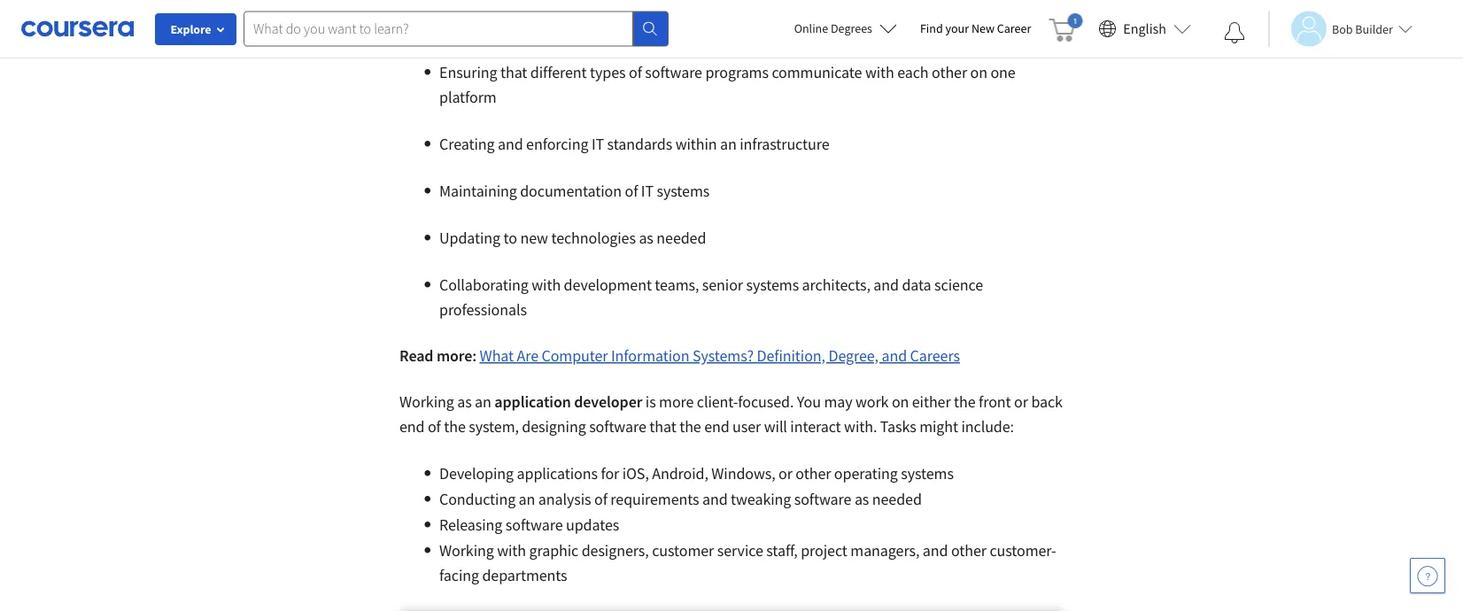 Task type: vqa. For each thing, say whether or not it's contained in the screenshot.
staff,
yes



Task type: locate. For each thing, give the bounding box(es) containing it.
to inside , you'll build things like computer systems and networks that applications need to function. you can do this by:
[[399, 15, 413, 35]]

build
[[593, 0, 627, 11]]

designers,
[[582, 541, 649, 561]]

1 horizontal spatial as
[[639, 228, 653, 248]]

1 vertical spatial or
[[779, 464, 793, 484]]

0 vertical spatial needed
[[657, 228, 706, 248]]

with up departments
[[497, 541, 526, 561]]

0 horizontal spatial as
[[457, 392, 472, 412]]

on inside ensuring that different types of software programs communicate with each other on one platform
[[970, 62, 987, 82]]

0 vertical spatial applications
[[946, 0, 1027, 11]]

0 horizontal spatial on
[[892, 392, 909, 412]]

of right types
[[629, 62, 642, 82]]

are
[[517, 346, 538, 366]]

the left front
[[954, 392, 976, 412]]

platform
[[439, 87, 497, 107]]

applications up analysis
[[517, 464, 598, 484]]

2 horizontal spatial that
[[916, 0, 943, 11]]

and right managers,
[[923, 541, 948, 561]]

0 vertical spatial on
[[970, 62, 987, 82]]

1 vertical spatial you
[[797, 392, 821, 412]]

of up updates
[[594, 489, 607, 509]]

1 horizontal spatial you
[[797, 392, 821, 412]]

working as an application developer
[[399, 392, 642, 412]]

it right enforcing
[[592, 134, 604, 154]]

1 vertical spatial working
[[439, 541, 494, 561]]

staff,
[[766, 541, 798, 561]]

documentation
[[520, 181, 622, 201]]

systems up online
[[767, 0, 820, 11]]

networks
[[852, 0, 913, 11]]

more
[[659, 392, 694, 412]]

as up the system,
[[457, 392, 472, 412]]

1 vertical spatial that
[[500, 62, 527, 82]]

2 horizontal spatial as
[[855, 489, 869, 509]]

software
[[645, 62, 702, 82], [589, 417, 646, 437], [794, 489, 851, 509], [506, 515, 563, 535]]

0 vertical spatial to
[[399, 15, 413, 35]]

definition,
[[757, 346, 825, 366]]

or up "tweaking"
[[779, 464, 793, 484]]

1 horizontal spatial or
[[1014, 392, 1028, 412]]

service
[[717, 541, 763, 561]]

0 vertical spatial an
[[720, 134, 737, 154]]

other right 'each'
[[932, 62, 967, 82]]

of left the system,
[[428, 417, 441, 437]]

you
[[478, 15, 502, 35], [797, 392, 821, 412]]

that down is
[[649, 417, 676, 437]]

as down operating
[[855, 489, 869, 509]]

you up interact
[[797, 392, 821, 412]]

or inside the developing applications for ios, android, windows, or other operating systems conducting an analysis of requirements and tweaking software as needed releasing software updates working with graphic designers, customer service staff, project managers, and other customer- facing departments
[[779, 464, 793, 484]]

that inside ensuring that different types of software programs communicate with each other on one platform
[[500, 62, 527, 82]]

1 horizontal spatial applications
[[946, 0, 1027, 11]]

0 horizontal spatial or
[[779, 464, 793, 484]]

0 horizontal spatial end
[[399, 417, 425, 437]]

other
[[932, 62, 967, 82], [796, 464, 831, 484], [951, 541, 986, 561]]

the left the system,
[[444, 417, 466, 437]]

what are computer information systems? definition, degree, and careers link
[[480, 346, 960, 366]]

communicate
[[772, 62, 862, 82]]

other left customer- at the right of page
[[951, 541, 986, 561]]

None search field
[[244, 11, 669, 46]]

software left programs
[[645, 62, 702, 82]]

0 vertical spatial with
[[865, 62, 894, 82]]

1 horizontal spatial needed
[[872, 489, 922, 509]]

needed down operating
[[872, 489, 922, 509]]

degree,
[[828, 346, 879, 366]]

is more client-focused. you may work on either the front or back end of the system, designing software that the end user will interact with. tasks might include:
[[399, 392, 1063, 437]]

that left different
[[500, 62, 527, 82]]

bob builder
[[1332, 21, 1393, 37]]

requirements
[[611, 489, 699, 509]]

0 horizontal spatial the
[[444, 417, 466, 437]]

working
[[399, 392, 454, 412], [439, 541, 494, 561]]

and inside collaborating with development teams, senior systems architects, and data science professionals
[[873, 275, 899, 295]]

applications inside , you'll build things like computer systems and networks that applications need to function. you can do this by:
[[946, 0, 1027, 11]]

1 horizontal spatial on
[[970, 62, 987, 82]]

it down "standards" on the left
[[641, 181, 654, 201]]

2 vertical spatial an
[[519, 489, 535, 509]]

1 vertical spatial applications
[[517, 464, 598, 484]]

that
[[916, 0, 943, 11], [500, 62, 527, 82], [649, 417, 676, 437]]

bob builder button
[[1268, 11, 1412, 46]]

0 vertical spatial as
[[639, 228, 653, 248]]

applications
[[946, 0, 1027, 11], [517, 464, 598, 484]]

0 horizontal spatial to
[[399, 15, 413, 35]]

an inside the developing applications for ios, android, windows, or other operating systems conducting an analysis of requirements and tweaking software as needed releasing software updates working with graphic designers, customer service staff, project managers, and other customer- facing departments
[[519, 489, 535, 509]]

applications inside the developing applications for ios, android, windows, or other operating systems conducting an analysis of requirements and tweaking software as needed releasing software updates working with graphic designers, customer service staff, project managers, and other customer- facing departments
[[517, 464, 598, 484]]

0 vertical spatial other
[[932, 62, 967, 82]]

0 vertical spatial you
[[478, 15, 502, 35]]

of inside is more client-focused. you may work on either the front or back end of the system, designing software that the end user will interact with. tasks might include:
[[428, 417, 441, 437]]

project
[[801, 541, 847, 561]]

1 vertical spatial with
[[532, 275, 561, 295]]

more:
[[437, 346, 477, 366]]

0 horizontal spatial applications
[[517, 464, 598, 484]]

architects,
[[802, 275, 870, 295]]

english button
[[1091, 0, 1198, 58]]

work
[[856, 392, 889, 412]]

collaborating
[[439, 275, 529, 295]]

include:
[[961, 417, 1014, 437]]

as
[[639, 228, 653, 248], [457, 392, 472, 412], [855, 489, 869, 509]]

0 horizontal spatial with
[[497, 541, 526, 561]]

0 horizontal spatial it
[[592, 134, 604, 154]]

systems inside , you'll build things like computer systems and networks that applications need to function. you can do this by:
[[767, 0, 820, 11]]

0 vertical spatial it
[[592, 134, 604, 154]]

systems down "within"
[[657, 181, 710, 201]]

0 vertical spatial that
[[916, 0, 943, 11]]

software up graphic
[[506, 515, 563, 535]]

0 horizontal spatial needed
[[657, 228, 706, 248]]

updating
[[439, 228, 500, 248]]

as right technologies at the left top of the page
[[639, 228, 653, 248]]

2 horizontal spatial with
[[865, 62, 894, 82]]

your
[[945, 20, 969, 36]]

find your new career link
[[911, 18, 1040, 40]]

or left back
[[1014, 392, 1028, 412]]

1 horizontal spatial that
[[649, 417, 676, 437]]

0 horizontal spatial you
[[478, 15, 502, 35]]

0 horizontal spatial that
[[500, 62, 527, 82]]

needed up teams,
[[657, 228, 706, 248]]

systems right senior
[[746, 275, 799, 295]]

systems down might
[[901, 464, 954, 484]]

developer
[[574, 392, 642, 412]]

1 vertical spatial to
[[504, 228, 517, 248]]

an right "within"
[[720, 134, 737, 154]]

and
[[823, 0, 849, 11], [498, 134, 523, 154], [873, 275, 899, 295], [882, 346, 907, 366], [702, 489, 728, 509], [923, 541, 948, 561]]

with down new
[[532, 275, 561, 295]]

technologies
[[551, 228, 636, 248]]

2 vertical spatial that
[[649, 417, 676, 437]]

facing
[[439, 565, 479, 585]]

0 horizontal spatial an
[[475, 392, 491, 412]]

function.
[[416, 15, 475, 35]]

computer
[[700, 0, 764, 11]]

and left data
[[873, 275, 899, 295]]

an up the system,
[[475, 392, 491, 412]]

will
[[764, 417, 787, 437]]

1 horizontal spatial an
[[519, 489, 535, 509]]

do
[[532, 15, 549, 35]]

1 horizontal spatial end
[[704, 417, 729, 437]]

end down read
[[399, 417, 425, 437]]

other inside ensuring that different types of software programs communicate with each other on one platform
[[932, 62, 967, 82]]

or
[[1014, 392, 1028, 412], [779, 464, 793, 484]]

2 end from the left
[[704, 417, 729, 437]]

it for standards
[[592, 134, 604, 154]]

1 vertical spatial as
[[457, 392, 472, 412]]

graphic
[[529, 541, 579, 561]]

working up the facing
[[439, 541, 494, 561]]

types
[[590, 62, 626, 82]]

systems
[[767, 0, 820, 11], [657, 181, 710, 201], [746, 275, 799, 295], [901, 464, 954, 484]]

1 end from the left
[[399, 417, 425, 437]]

shopping cart: 1 item image
[[1049, 13, 1083, 42]]

on
[[970, 62, 987, 82], [892, 392, 909, 412]]

and up online degrees
[[823, 0, 849, 11]]

updates
[[566, 515, 619, 535]]

maintaining documentation of it systems
[[439, 181, 713, 201]]

applications up new
[[946, 0, 1027, 11]]

2 horizontal spatial an
[[720, 134, 737, 154]]

back
[[1031, 392, 1063, 412]]

careers
[[910, 346, 960, 366]]

software down developer
[[589, 417, 646, 437]]

system,
[[469, 417, 519, 437]]

0 vertical spatial or
[[1014, 392, 1028, 412]]

2 vertical spatial with
[[497, 541, 526, 561]]

1 horizontal spatial with
[[532, 275, 561, 295]]

online degrees button
[[780, 9, 911, 48]]

2 vertical spatial as
[[855, 489, 869, 509]]

1 vertical spatial it
[[641, 181, 654, 201]]

find your new career
[[920, 20, 1031, 36]]

1 horizontal spatial it
[[641, 181, 654, 201]]

1 vertical spatial on
[[892, 392, 909, 412]]

1 vertical spatial an
[[475, 392, 491, 412]]

to left new
[[504, 228, 517, 248]]

either
[[912, 392, 951, 412]]

on left one
[[970, 62, 987, 82]]

career
[[997, 20, 1031, 36]]

that up find
[[916, 0, 943, 11]]

other down interact
[[796, 464, 831, 484]]

like
[[674, 0, 697, 11]]

on up tasks
[[892, 392, 909, 412]]

read
[[399, 346, 433, 366]]

the down the more
[[679, 417, 701, 437]]

to left the function. on the left
[[399, 15, 413, 35]]

designing
[[522, 417, 586, 437]]

with left 'each'
[[865, 62, 894, 82]]

end down client-
[[704, 417, 729, 437]]

needed
[[657, 228, 706, 248], [872, 489, 922, 509]]

interact
[[790, 417, 841, 437]]

windows,
[[711, 464, 775, 484]]

you left can
[[478, 15, 502, 35]]

an left analysis
[[519, 489, 535, 509]]

you inside is more client-focused. you may work on either the front or back end of the system, designing software that the end user will interact with. tasks might include:
[[797, 392, 821, 412]]

working down read
[[399, 392, 454, 412]]

you inside , you'll build things like computer systems and networks that applications need to function. you can do this by:
[[478, 15, 502, 35]]

that inside , you'll build things like computer systems and networks that applications need to function. you can do this by:
[[916, 0, 943, 11]]

an
[[720, 134, 737, 154], [475, 392, 491, 412], [519, 489, 535, 509]]

degrees
[[831, 20, 872, 36]]

1 vertical spatial needed
[[872, 489, 922, 509]]

managers,
[[850, 541, 920, 561]]

within
[[675, 134, 717, 154]]

with
[[865, 62, 894, 82], [532, 275, 561, 295], [497, 541, 526, 561]]



Task type: describe. For each thing, give the bounding box(es) containing it.
explore
[[170, 21, 211, 37]]

2 vertical spatial other
[[951, 541, 986, 561]]

can
[[505, 15, 529, 35]]

enforcing
[[526, 134, 588, 154]]

need
[[1030, 0, 1063, 11]]

developing applications for ios, android, windows, or other operating systems conducting an analysis of requirements and tweaking software as needed releasing software updates working with graphic designers, customer service staff, project managers, and other customer- facing departments
[[439, 464, 1056, 585]]

with inside ensuring that different types of software programs communicate with each other on one platform
[[865, 62, 894, 82]]

analysis
[[538, 489, 591, 509]]

updating to new technologies as needed
[[439, 228, 706, 248]]

0 vertical spatial working
[[399, 392, 454, 412]]

new
[[520, 228, 548, 248]]

client-
[[697, 392, 738, 412]]

help center image
[[1417, 565, 1438, 586]]

and left careers
[[882, 346, 907, 366]]

one
[[991, 62, 1016, 82]]

of inside ensuring that different types of software programs communicate with each other on one platform
[[629, 62, 642, 82]]

front
[[979, 392, 1011, 412]]

and inside , you'll build things like computer systems and networks that applications need to function. you can do this by:
[[823, 0, 849, 11]]

software inside is more client-focused. you may work on either the front or back end of the system, designing software that the end user will interact with. tasks might include:
[[589, 417, 646, 437]]

what
[[480, 346, 514, 366]]

each
[[897, 62, 929, 82]]

computer
[[542, 346, 608, 366]]

online
[[794, 20, 828, 36]]

science
[[934, 275, 983, 295]]

,
[[547, 0, 550, 11]]

1 horizontal spatial the
[[679, 417, 701, 437]]

working inside the developing applications for ios, android, windows, or other operating systems conducting an analysis of requirements and tweaking software as needed releasing software updates working with graphic designers, customer service staff, project managers, and other customer- facing departments
[[439, 541, 494, 561]]

systems?
[[692, 346, 754, 366]]

1 vertical spatial other
[[796, 464, 831, 484]]

android,
[[652, 464, 708, 484]]

infrastructure
[[740, 134, 829, 154]]

different
[[530, 62, 587, 82]]

this
[[552, 15, 577, 35]]

user
[[733, 417, 761, 437]]

coursera image
[[21, 14, 134, 43]]

application
[[494, 392, 571, 412]]

on inside is more client-focused. you may work on either the front or back end of the system, designing software that the end user will interact with. tasks might include:
[[892, 392, 909, 412]]

programs
[[705, 62, 769, 82]]

information
[[611, 346, 689, 366]]

builder
[[1355, 21, 1393, 37]]

explore button
[[155, 13, 236, 45]]

standards
[[607, 134, 672, 154]]

ios,
[[622, 464, 649, 484]]

or inside is more client-focused. you may work on either the front or back end of the system, designing software that the end user will interact with. tasks might include:
[[1014, 392, 1028, 412]]

, you'll build things like computer systems and networks that applications need to function. you can do this by:
[[399, 0, 1063, 35]]

needed inside the developing applications for ios, android, windows, or other operating systems conducting an analysis of requirements and tweaking software as needed releasing software updates working with graphic designers, customer service staff, project managers, and other customer- facing departments
[[872, 489, 922, 509]]

you'll
[[554, 0, 590, 11]]

with inside collaborating with development teams, senior systems architects, and data science professionals
[[532, 275, 561, 295]]

software down operating
[[794, 489, 851, 509]]

is
[[645, 392, 656, 412]]

might
[[919, 417, 958, 437]]

and right creating
[[498, 134, 523, 154]]

creating and enforcing it standards within an infrastructure
[[439, 134, 833, 154]]

of inside the developing applications for ios, android, windows, or other operating systems conducting an analysis of requirements and tweaking software as needed releasing software updates working with graphic designers, customer service staff, project managers, and other customer- facing departments
[[594, 489, 607, 509]]

ensuring that different types of software programs communicate with each other on one platform
[[439, 62, 1016, 107]]

as inside the developing applications for ios, android, windows, or other operating systems conducting an analysis of requirements and tweaking software as needed releasing software updates working with graphic designers, customer service staff, project managers, and other customer- facing departments
[[855, 489, 869, 509]]

software inside ensuring that different types of software programs communicate with each other on one platform
[[645, 62, 702, 82]]

english
[[1123, 20, 1166, 38]]

online degrees
[[794, 20, 872, 36]]

and down windows,
[[702, 489, 728, 509]]

customer
[[652, 541, 714, 561]]

What do you want to learn? text field
[[244, 11, 633, 46]]

customer-
[[990, 541, 1056, 561]]

bob
[[1332, 21, 1353, 37]]

that inside is more client-focused. you may work on either the front or back end of the system, designing software that the end user will interact with. tasks might include:
[[649, 417, 676, 437]]

tasks
[[880, 417, 916, 437]]

by:
[[580, 15, 600, 35]]

read more: what are computer information systems? definition, degree, and careers
[[399, 346, 960, 366]]

find
[[920, 20, 943, 36]]

things
[[630, 0, 671, 11]]

teams,
[[655, 275, 699, 295]]

conducting
[[439, 489, 516, 509]]

systems inside collaborating with development teams, senior systems architects, and data science professionals
[[746, 275, 799, 295]]

tweaking
[[731, 489, 791, 509]]

show notifications image
[[1224, 22, 1245, 43]]

of down 'creating and enforcing it standards within an infrastructure'
[[625, 181, 638, 201]]

releasing
[[439, 515, 502, 535]]

departments
[[482, 565, 567, 585]]

new
[[971, 20, 995, 36]]

1 horizontal spatial to
[[504, 228, 517, 248]]

collaborating with development teams, senior systems architects, and data science professionals
[[439, 275, 983, 320]]

creating
[[439, 134, 495, 154]]

with inside the developing applications for ios, android, windows, or other operating systems conducting an analysis of requirements and tweaking software as needed releasing software updates working with graphic designers, customer service staff, project managers, and other customer- facing departments
[[497, 541, 526, 561]]

for
[[601, 464, 619, 484]]

operating
[[834, 464, 898, 484]]

2 horizontal spatial the
[[954, 392, 976, 412]]

it for systems
[[641, 181, 654, 201]]

may
[[824, 392, 852, 412]]

systems inside the developing applications for ios, android, windows, or other operating systems conducting an analysis of requirements and tweaking software as needed releasing software updates working with graphic designers, customer service staff, project managers, and other customer- facing departments
[[901, 464, 954, 484]]

senior
[[702, 275, 743, 295]]

professionals
[[439, 300, 527, 320]]

development
[[564, 275, 652, 295]]



